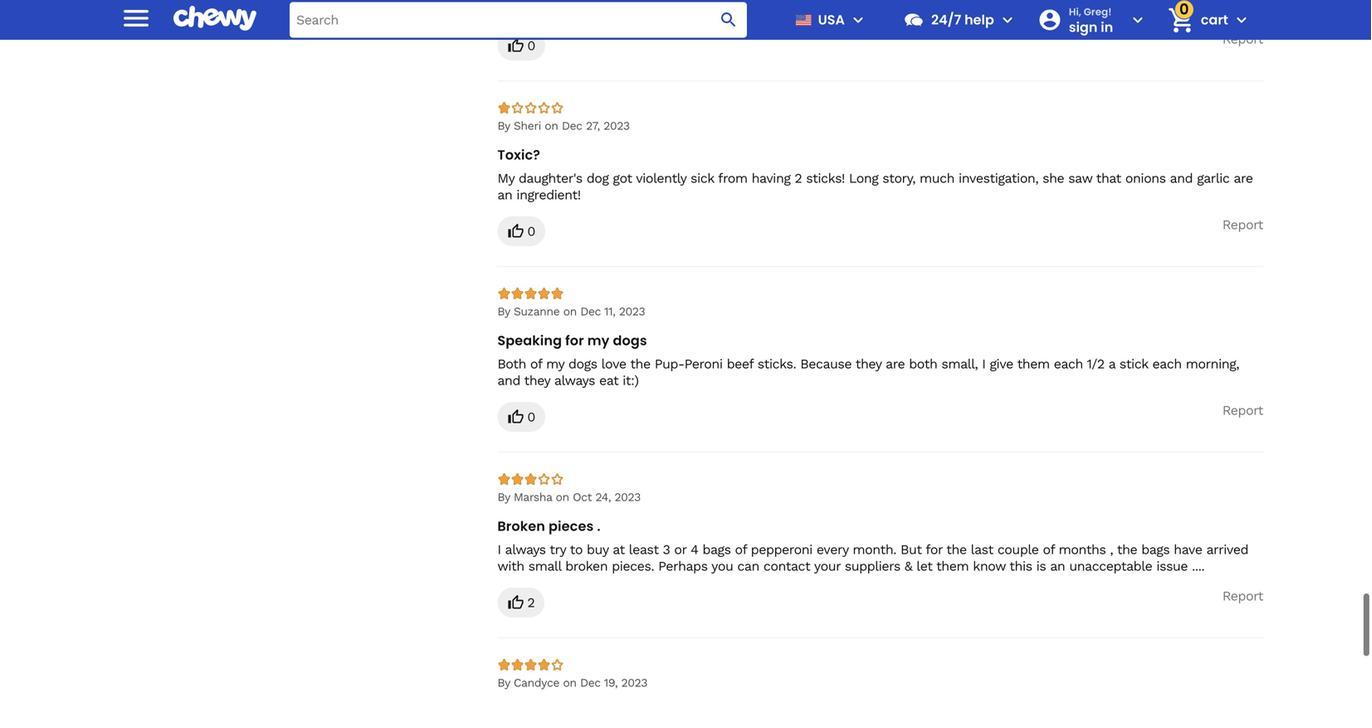 Task type: describe. For each thing, give the bounding box(es) containing it.
give
[[990, 357, 1013, 372]]

of inside speaking for my dogs both of my dogs love the pup-peroni beef sticks.  because they are both small, i give them each 1/2 a stick each morning, and they always eat it:)
[[530, 357, 542, 372]]

candyce
[[514, 677, 559, 691]]

always inside speaking for my dogs both of my dogs love the pup-peroni beef sticks.  because they are both small, i give them each 1/2 a stick each morning, and they always eat it:)
[[554, 373, 595, 389]]

rite
[[497, 1, 521, 17]]

i inside speaking for my dogs both of my dogs love the pup-peroni beef sticks.  because they are both small, i give them each 1/2 a stick each morning, and they always eat it:)
[[982, 357, 986, 372]]

you
[[711, 559, 733, 575]]

with
[[497, 559, 524, 575]]

2 horizontal spatial of
[[1043, 542, 1055, 558]]

love
[[601, 357, 626, 372]]

least
[[629, 542, 659, 558]]

1/2
[[1087, 357, 1104, 372]]

no
[[1098, 1, 1115, 17]]

or
[[674, 542, 687, 558]]

0 vertical spatial have
[[1015, 1, 1044, 17]]

greg!
[[1084, 5, 1112, 18]]

2 bags from the left
[[1141, 542, 1170, 558]]

2023 right 19,
[[621, 677, 647, 691]]

them left the out
[[582, 1, 614, 17]]

sticks.
[[758, 357, 796, 372]]

2023 for my
[[619, 305, 645, 319]]

broken
[[565, 559, 608, 575]]

them inside speaking for my dogs both of my dogs love the pup-peroni beef sticks.  because they are both small, i give them each 1/2 a stick each morning, and they always eat it:)
[[1017, 357, 1050, 372]]

he
[[763, 1, 779, 17]]

small,
[[942, 357, 978, 372]]

to inside broken pieces . i always try to buy at least 3 or 4 bags of pepperoni every month. but for the last couple of months , the bags have arrived with small broken pieces.  perhaps you can contact your suppliers & let them know this is an unacceptable issue ....
[[570, 542, 583, 558]]

cart menu image
[[1232, 10, 1252, 30]]

cart
[[1201, 10, 1228, 29]]

1 report button from the top
[[1222, 31, 1263, 47]]

2 button
[[497, 589, 545, 618]]

2023 for daughter's
[[604, 119, 630, 133]]

1 report from the top
[[1222, 31, 1263, 47]]

0 horizontal spatial menu image
[[120, 1, 153, 35]]

2023 for .
[[614, 491, 641, 505]]

report button for daughter's
[[1222, 217, 1263, 233]]

contact
[[763, 559, 810, 575]]

for inside broken pieces . i always try to buy at least 3 or 4 bags of pepperoni every month. but for the last couple of months , the bags have arrived with small broken pieces.  perhaps you can contact your suppliers & let them know this is an unacceptable issue ....
[[926, 542, 943, 558]]

4
[[691, 542, 698, 558]]

purchased
[[920, 1, 984, 17]]

0 vertical spatial and
[[988, 1, 1011, 17]]

and inside toxic? my daughter's dog got violently sick from having 2 sticks!  long story,  much investigation,  she saw that onions and garlic are an ingredient!
[[1170, 171, 1193, 186]]

violently
[[636, 171, 686, 186]]

unacceptable
[[1069, 559, 1152, 575]]

2 inside toxic? my daughter's dog got violently sick from having 2 sticks!  long story,  much investigation,  she saw that onions and garlic are an ingredient!
[[795, 171, 802, 186]]

your
[[814, 559, 841, 575]]

by suzanne on dec 11, 2023
[[497, 305, 645, 319]]

an inside broken pieces . i always try to buy at least 3 or 4 bags of pepperoni every month. but for the last couple of months , the bags have arrived with small broken pieces.  perhaps you can contact your suppliers & let them know this is an unacceptable issue ....
[[1050, 559, 1065, 575]]

aid
[[525, 1, 544, 17]]

toxic? my daughter's dog got violently sick from having 2 sticks!  long story,  much investigation,  she saw that onions and garlic are an ingredient!
[[497, 146, 1253, 203]]

chewy home image
[[173, 0, 256, 37]]

0 button for toxic?
[[497, 217, 545, 246]]

pets.
[[729, 1, 759, 17]]

both
[[497, 357, 526, 372]]

&
[[905, 559, 912, 575]]

oct
[[573, 491, 592, 505]]

issue
[[1156, 559, 1188, 575]]

small
[[528, 559, 561, 575]]

by candyce on dec 19, 2023
[[497, 677, 647, 691]]

them inside broken pieces . i always try to buy at least 3 or 4 bags of pepperoni every month. but for the last couple of months , the bags have arrived with small broken pieces.  perhaps you can contact your suppliers & let them know this is an unacceptable issue ....
[[936, 559, 969, 575]]

help
[[965, 10, 994, 29]]

27,
[[586, 119, 600, 133]]

i inside broken pieces . i always try to buy at least 3 or 4 bags of pepperoni every month. but for the last couple of months , the bags have arrived with small broken pieces.  perhaps you can contact your suppliers & let them know this is an unacceptable issue ....
[[497, 542, 501, 558]]

2 inside 2 button
[[527, 596, 535, 611]]

sick
[[691, 171, 714, 186]]

months
[[1059, 542, 1106, 558]]

broken pieces . i always try to buy at least 3 or 4 bags of pepperoni every month. but for the last couple of months , the bags have arrived with small broken pieces.  perhaps you can contact your suppliers & let them know this is an unacceptable issue ....
[[497, 518, 1248, 575]]

by marsha on oct 24, 2023
[[497, 491, 641, 505]]

buy
[[587, 542, 609, 558]]

. inside broken pieces . i always try to buy at least 3 or 4 bags of pepperoni every month. but for the last couple of months , the bags have arrived with small broken pieces.  perhaps you can contact your suppliers & let them know this is an unacceptable issue ....
[[597, 518, 601, 536]]

Product search field
[[290, 2, 747, 38]]

24,
[[595, 491, 611, 505]]

story,
[[882, 171, 915, 186]]

report for my
[[1222, 403, 1263, 419]]

items image
[[1166, 6, 1196, 35]]

,
[[1110, 542, 1113, 558]]

in
[[1101, 18, 1113, 36]]

by sheri on dec 27, 2023
[[497, 119, 630, 133]]

rite aid gives them out to customers pets. he whimpers for them . i purchased and have to hide. no red dye.natural.
[[497, 1, 1214, 17]]

Search text field
[[290, 2, 747, 38]]

onions
[[1125, 171, 1166, 186]]

try
[[550, 542, 566, 558]]

11,
[[604, 305, 615, 319]]

a
[[1109, 357, 1115, 372]]

daughter's
[[519, 171, 582, 186]]

1 horizontal spatial dogs
[[613, 332, 647, 350]]

for inside speaking for my dogs both of my dogs love the pup-peroni beef sticks.  because they are both small, i give them each 1/2 a stick each morning, and they always eat it:)
[[565, 332, 584, 350]]

perhaps
[[658, 559, 708, 575]]

hide.
[[1065, 1, 1094, 17]]

garlic
[[1197, 171, 1230, 186]]

my
[[497, 171, 515, 186]]

help menu image
[[998, 10, 1017, 30]]

0 vertical spatial i
[[912, 1, 916, 17]]

3
[[663, 542, 670, 558]]

0 horizontal spatial dogs
[[568, 357, 597, 372]]

0 horizontal spatial my
[[546, 357, 564, 372]]

stick
[[1120, 357, 1148, 372]]

0 for speaking
[[527, 410, 535, 425]]

month.
[[853, 542, 896, 558]]

because
[[800, 357, 852, 372]]

1 horizontal spatial they
[[856, 357, 882, 372]]

1 each from the left
[[1054, 357, 1083, 372]]

on for toxic?
[[545, 119, 558, 133]]

pieces
[[549, 518, 594, 536]]



Task type: vqa. For each thing, say whether or not it's contained in the screenshot.
Delete Search 'image'
no



Task type: locate. For each thing, give the bounding box(es) containing it.
always up the with
[[505, 542, 546, 558]]

1 vertical spatial 0
[[527, 224, 535, 239]]

they
[[856, 357, 882, 372], [524, 373, 550, 389]]

of down speaking
[[530, 357, 542, 372]]

dec for my
[[580, 305, 601, 319]]

1 vertical spatial .
[[597, 518, 601, 536]]

having
[[752, 171, 790, 186]]

.
[[905, 1, 908, 17], [597, 518, 601, 536]]

1 horizontal spatial are
[[1234, 171, 1253, 186]]

by
[[497, 119, 510, 133], [497, 305, 510, 319], [497, 491, 510, 505], [497, 677, 510, 691]]

2
[[795, 171, 802, 186], [527, 596, 535, 611]]

both
[[909, 357, 937, 372]]

have up ....
[[1174, 542, 1202, 558]]

24/7 help
[[931, 10, 994, 29]]

dogs
[[613, 332, 647, 350], [568, 357, 597, 372]]

report button down cart menu icon
[[1222, 31, 1263, 47]]

2 horizontal spatial for
[[926, 542, 943, 558]]

report for .
[[1222, 589, 1263, 605]]

report button for my
[[1222, 403, 1263, 419]]

1 vertical spatial always
[[505, 542, 546, 558]]

that
[[1096, 171, 1121, 186]]

pepperoni
[[751, 542, 812, 558]]

they down both
[[524, 373, 550, 389]]

investigation,
[[959, 171, 1038, 186]]

1 vertical spatial and
[[1170, 171, 1193, 186]]

menu image right the usa
[[848, 10, 868, 30]]

0 down the ingredient!
[[527, 224, 535, 239]]

an inside toxic? my daughter's dog got violently sick from having 2 sticks!  long story,  much investigation,  she saw that onions and garlic are an ingredient!
[[497, 187, 512, 203]]

0 horizontal spatial an
[[497, 187, 512, 203]]

0 vertical spatial .
[[905, 1, 908, 17]]

is
[[1036, 559, 1046, 575]]

1 horizontal spatial 2
[[795, 171, 802, 186]]

dec left 11,
[[580, 305, 601, 319]]

of up "can" on the bottom right of the page
[[735, 542, 747, 558]]

by for broken
[[497, 491, 510, 505]]

dye.natural.
[[1143, 1, 1214, 17]]

report button for .
[[1222, 589, 1263, 605]]

0 for toxic?
[[527, 224, 535, 239]]

0 vertical spatial an
[[497, 187, 512, 203]]

24/7 help link
[[896, 0, 994, 40]]

2 horizontal spatial and
[[1170, 171, 1193, 186]]

i up the with
[[497, 542, 501, 558]]

4 report button from the top
[[1222, 589, 1263, 605]]

2 report from the top
[[1222, 217, 1263, 233]]

2 vertical spatial dec
[[580, 677, 601, 691]]

menu image inside usa popup button
[[848, 10, 868, 30]]

1 vertical spatial an
[[1050, 559, 1065, 575]]

1 0 from the top
[[527, 38, 535, 53]]

dec left 27,
[[562, 119, 582, 133]]

i left give
[[982, 357, 986, 372]]

1 bags from the left
[[703, 542, 731, 558]]

0 vertical spatial are
[[1234, 171, 1253, 186]]

menu image left chewy home image
[[120, 1, 153, 35]]

are inside speaking for my dogs both of my dogs love the pup-peroni beef sticks.  because they are both small, i give them each 1/2 a stick each morning, and they always eat it:)
[[886, 357, 905, 372]]

0 button for speaking for my dogs
[[497, 403, 545, 432]]

them left 'chewy support' icon
[[868, 1, 901, 17]]

1 horizontal spatial my
[[587, 332, 610, 350]]

19,
[[604, 677, 618, 691]]

them
[[582, 1, 614, 17], [868, 1, 901, 17], [1017, 357, 1050, 372], [936, 559, 969, 575]]

1 vertical spatial they
[[524, 373, 550, 389]]

know
[[973, 559, 1006, 575]]

and
[[988, 1, 1011, 17], [1170, 171, 1193, 186], [497, 373, 520, 389]]

0 horizontal spatial have
[[1015, 1, 1044, 17]]

i left "24/7"
[[912, 1, 916, 17]]

2 horizontal spatial i
[[982, 357, 986, 372]]

bags up the you
[[703, 542, 731, 558]]

to left the hi, at the top right of page
[[1048, 1, 1060, 17]]

each
[[1054, 357, 1083, 372], [1152, 357, 1182, 372]]

they right because
[[856, 357, 882, 372]]

2 0 from the top
[[527, 224, 535, 239]]

report button down 'garlic'
[[1222, 217, 1263, 233]]

2 vertical spatial and
[[497, 373, 520, 389]]

2 0 button from the top
[[497, 217, 545, 246]]

have left the hi, at the top right of page
[[1015, 1, 1044, 17]]

0 vertical spatial 0
[[527, 38, 535, 53]]

0 horizontal spatial bags
[[703, 542, 731, 558]]

report down morning,
[[1222, 403, 1263, 419]]

but
[[901, 542, 922, 558]]

beef
[[727, 357, 753, 372]]

2 report button from the top
[[1222, 217, 1263, 233]]

the right ,
[[1117, 542, 1137, 558]]

1 horizontal spatial each
[[1152, 357, 1182, 372]]

2 horizontal spatial to
[[1048, 1, 1060, 17]]

report button down arrived
[[1222, 589, 1263, 605]]

0 button down both
[[497, 403, 545, 432]]

dec for daughter's
[[562, 119, 582, 133]]

each right "stick"
[[1152, 357, 1182, 372]]

report down arrived
[[1222, 589, 1263, 605]]

always left the eat
[[554, 373, 595, 389]]

1 vertical spatial for
[[565, 332, 584, 350]]

3 report from the top
[[1222, 403, 1263, 419]]

them right give
[[1017, 357, 1050, 372]]

the left last
[[946, 542, 967, 558]]

always inside broken pieces . i always try to buy at least 3 or 4 bags of pepperoni every month. but for the last couple of months , the bags have arrived with small broken pieces.  perhaps you can contact your suppliers & let them know this is an unacceptable issue ....
[[505, 542, 546, 558]]

0 down aid
[[527, 38, 535, 53]]

0 horizontal spatial of
[[530, 357, 542, 372]]

0 horizontal spatial each
[[1054, 357, 1083, 372]]

0 horizontal spatial are
[[886, 357, 905, 372]]

by left suzanne
[[497, 305, 510, 319]]

much
[[920, 171, 955, 186]]

2023 right 11,
[[619, 305, 645, 319]]

0 vertical spatial 2
[[795, 171, 802, 186]]

1 vertical spatial 2
[[527, 596, 535, 611]]

0 button
[[497, 31, 545, 61], [497, 217, 545, 246], [497, 403, 545, 432]]

0 horizontal spatial the
[[630, 357, 650, 372]]

them right let
[[936, 559, 969, 575]]

and right purchased
[[988, 1, 1011, 17]]

2023 right 27,
[[604, 119, 630, 133]]

2 vertical spatial for
[[926, 542, 943, 558]]

0 button down the ingredient!
[[497, 217, 545, 246]]

0 horizontal spatial .
[[597, 518, 601, 536]]

3 by from the top
[[497, 491, 510, 505]]

the up it:)
[[630, 357, 650, 372]]

1 horizontal spatial have
[[1174, 542, 1202, 558]]

by left candyce
[[497, 677, 510, 691]]

pieces.
[[612, 559, 654, 575]]

my down speaking
[[546, 357, 564, 372]]

1 horizontal spatial for
[[848, 1, 865, 17]]

2 each from the left
[[1152, 357, 1182, 372]]

1 horizontal spatial bags
[[1141, 542, 1170, 558]]

1 horizontal spatial menu image
[[848, 10, 868, 30]]

sticks!
[[806, 171, 845, 186]]

4 by from the top
[[497, 677, 510, 691]]

she
[[1043, 171, 1064, 186]]

usa button
[[788, 0, 868, 40]]

every
[[817, 542, 849, 558]]

2 horizontal spatial the
[[1117, 542, 1137, 558]]

last
[[971, 542, 993, 558]]

are inside toxic? my daughter's dog got violently sick from having 2 sticks!  long story,  much investigation,  she saw that onions and garlic are an ingredient!
[[1234, 171, 1253, 186]]

2 vertical spatial 0 button
[[497, 403, 545, 432]]

for right the usa
[[848, 1, 865, 17]]

on right candyce
[[563, 677, 577, 691]]

sheri
[[514, 119, 541, 133]]

1 horizontal spatial always
[[554, 373, 595, 389]]

dogs up "love"
[[613, 332, 647, 350]]

24/7
[[931, 10, 961, 29]]

0 vertical spatial always
[[554, 373, 595, 389]]

this
[[1010, 559, 1032, 575]]

. up buy
[[597, 518, 601, 536]]

on right sheri
[[545, 119, 558, 133]]

0 vertical spatial my
[[587, 332, 610, 350]]

3 0 button from the top
[[497, 403, 545, 432]]

1 vertical spatial i
[[982, 357, 986, 372]]

long
[[849, 171, 878, 186]]

for down by suzanne on dec 11, 2023
[[565, 332, 584, 350]]

the
[[630, 357, 650, 372], [946, 542, 967, 558], [1117, 542, 1137, 558]]

have
[[1015, 1, 1044, 17], [1174, 542, 1202, 558]]

bags up "issue"
[[1141, 542, 1170, 558]]

always
[[554, 373, 595, 389], [505, 542, 546, 558]]

can
[[737, 559, 759, 575]]

....
[[1192, 559, 1205, 575]]

0 horizontal spatial to
[[570, 542, 583, 558]]

ingredient!
[[516, 187, 581, 203]]

are left both
[[886, 357, 905, 372]]

0 horizontal spatial 2
[[527, 596, 535, 611]]

0 horizontal spatial they
[[524, 373, 550, 389]]

chewy support image
[[903, 9, 925, 31]]

2 left sticks!
[[795, 171, 802, 186]]

1 horizontal spatial of
[[735, 542, 747, 558]]

from
[[718, 171, 748, 186]]

0 vertical spatial they
[[856, 357, 882, 372]]

on right suzanne
[[563, 305, 577, 319]]

2 by from the top
[[497, 305, 510, 319]]

report for daughter's
[[1222, 217, 1263, 233]]

by left 'marsha'
[[497, 491, 510, 505]]

3 report button from the top
[[1222, 403, 1263, 419]]

0 horizontal spatial i
[[497, 542, 501, 558]]

customers
[[660, 1, 725, 17]]

1 vertical spatial my
[[546, 357, 564, 372]]

hi, greg! sign in
[[1069, 5, 1113, 36]]

the inside speaking for my dogs both of my dogs love the pup-peroni beef sticks.  because they are both small, i give them each 1/2 a stick each morning, and they always eat it:)
[[630, 357, 650, 372]]

1 vertical spatial are
[[886, 357, 905, 372]]

peroni
[[684, 357, 723, 372]]

couple
[[997, 542, 1039, 558]]

1 horizontal spatial and
[[988, 1, 1011, 17]]

1 horizontal spatial the
[[946, 542, 967, 558]]

1 horizontal spatial i
[[912, 1, 916, 17]]

2 down small
[[527, 596, 535, 611]]

arrived
[[1206, 542, 1248, 558]]

2 vertical spatial 0
[[527, 410, 535, 425]]

report
[[1222, 31, 1263, 47], [1222, 217, 1263, 233], [1222, 403, 1263, 419], [1222, 589, 1263, 605]]

speaking
[[497, 332, 562, 350]]

0 horizontal spatial for
[[565, 332, 584, 350]]

dec
[[562, 119, 582, 133], [580, 305, 601, 319], [580, 677, 601, 691]]

submit search image
[[719, 10, 739, 30]]

0 vertical spatial 0 button
[[497, 31, 545, 61]]

red
[[1119, 1, 1139, 17]]

my
[[587, 332, 610, 350], [546, 357, 564, 372]]

to
[[643, 1, 656, 17], [1048, 1, 1060, 17], [570, 542, 583, 558]]

sign
[[1069, 18, 1098, 36]]

dog
[[587, 171, 609, 186]]

0 vertical spatial dec
[[562, 119, 582, 133]]

gives
[[548, 1, 578, 17]]

4 report from the top
[[1222, 589, 1263, 605]]

account menu image
[[1128, 10, 1148, 30]]

suppliers
[[845, 559, 900, 575]]

1 horizontal spatial .
[[905, 1, 908, 17]]

0 horizontal spatial and
[[497, 373, 520, 389]]

report down 'garlic'
[[1222, 217, 1263, 233]]

are right 'garlic'
[[1234, 171, 1253, 186]]

report button down morning,
[[1222, 403, 1263, 419]]

cart link
[[1161, 0, 1228, 40]]

0 down speaking
[[527, 410, 535, 425]]

let
[[917, 559, 932, 575]]

toxic?
[[497, 146, 540, 164]]

have inside broken pieces . i always try to buy at least 3 or 4 bags of pepperoni every month. but for the last couple of months , the bags have arrived with small broken pieces.  perhaps you can contact your suppliers & let them know this is an unacceptable issue ....
[[1174, 542, 1202, 558]]

to right try
[[570, 542, 583, 558]]

1 0 button from the top
[[497, 31, 545, 61]]

usa
[[818, 10, 845, 29]]

1 vertical spatial 0 button
[[497, 217, 545, 246]]

to right the out
[[643, 1, 656, 17]]

dogs left "love"
[[568, 357, 597, 372]]

are
[[1234, 171, 1253, 186], [886, 357, 905, 372]]

eat
[[599, 373, 618, 389]]

hi,
[[1069, 5, 1081, 18]]

1 horizontal spatial an
[[1050, 559, 1065, 575]]

1 horizontal spatial to
[[643, 1, 656, 17]]

0 button down rite
[[497, 31, 545, 61]]

1 vertical spatial dogs
[[568, 357, 597, 372]]

for up let
[[926, 542, 943, 558]]

each left 1/2
[[1054, 357, 1083, 372]]

out
[[618, 1, 639, 17]]

menu image
[[120, 1, 153, 35], [848, 10, 868, 30]]

. left "24/7"
[[905, 1, 908, 17]]

on for broken
[[556, 491, 569, 505]]

at
[[613, 542, 625, 558]]

0 vertical spatial for
[[848, 1, 865, 17]]

by left sheri
[[497, 119, 510, 133]]

speaking for my dogs both of my dogs love the pup-peroni beef sticks.  because they are both small, i give them each 1/2 a stick each morning, and they always eat it:)
[[497, 332, 1239, 389]]

pup-
[[655, 357, 684, 372]]

on for speaking
[[563, 305, 577, 319]]

1 vertical spatial have
[[1174, 542, 1202, 558]]

report down cart menu icon
[[1222, 31, 1263, 47]]

an
[[497, 187, 512, 203], [1050, 559, 1065, 575]]

2 vertical spatial i
[[497, 542, 501, 558]]

0 horizontal spatial always
[[505, 542, 546, 558]]

2023 right 24, on the bottom left of the page
[[614, 491, 641, 505]]

by for speaking
[[497, 305, 510, 319]]

3 0 from the top
[[527, 410, 535, 425]]

bags
[[703, 542, 731, 558], [1141, 542, 1170, 558]]

0 vertical spatial dogs
[[613, 332, 647, 350]]

marsha
[[514, 491, 552, 505]]

by for toxic?
[[497, 119, 510, 133]]

1 vertical spatial dec
[[580, 305, 601, 319]]

of
[[530, 357, 542, 372], [735, 542, 747, 558], [1043, 542, 1055, 558]]

on left oct
[[556, 491, 569, 505]]

broken
[[497, 518, 545, 536]]

whimpers
[[783, 1, 844, 17]]

and down both
[[497, 373, 520, 389]]

an right is
[[1050, 559, 1065, 575]]

of up is
[[1043, 542, 1055, 558]]

my up "love"
[[587, 332, 610, 350]]

and inside speaking for my dogs both of my dogs love the pup-peroni beef sticks.  because they are both small, i give them each 1/2 a stick each morning, and they always eat it:)
[[497, 373, 520, 389]]

and left 'garlic'
[[1170, 171, 1193, 186]]

dec left 19,
[[580, 677, 601, 691]]

1 by from the top
[[497, 119, 510, 133]]

an down "my"
[[497, 187, 512, 203]]



